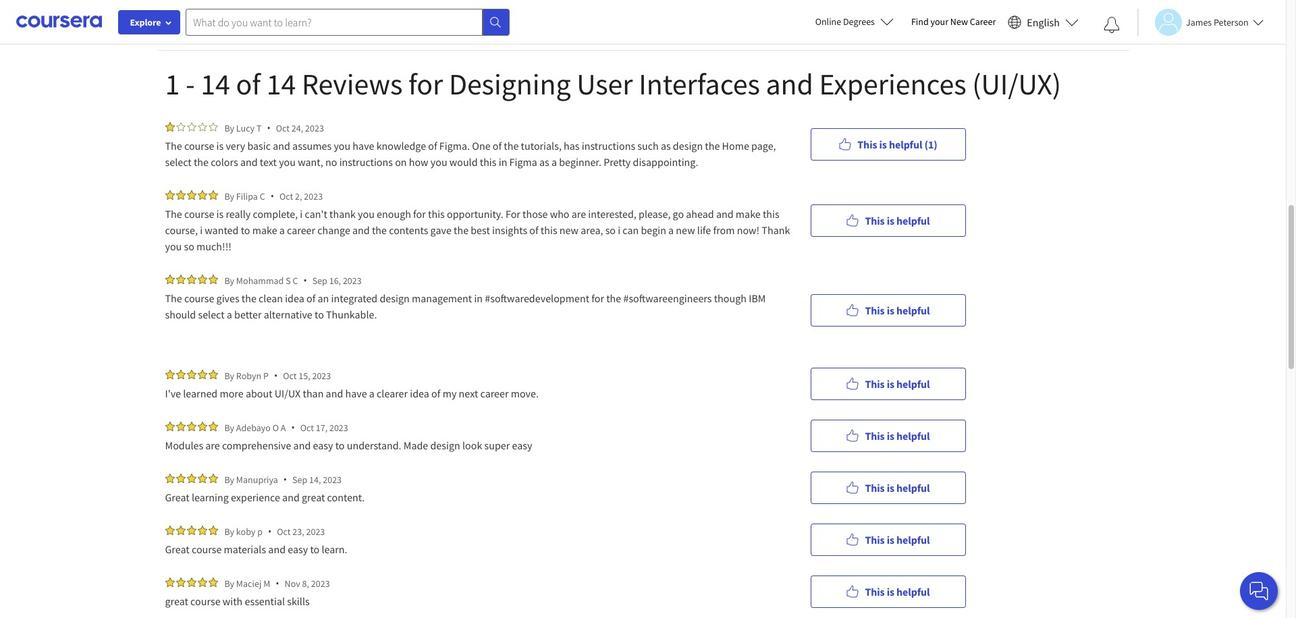 Task type: describe. For each thing, give the bounding box(es) containing it.
helpful for the course gives the clean idea of an integrated design management in #softwaredevelopment for the #softwareengineers though ibm should select a better alternative to thunkable.
[[897, 304, 930, 317]]

0 horizontal spatial i
[[200, 224, 203, 237]]

this is helpful for great course materials and easy to learn.
[[865, 533, 930, 547]]

online
[[815, 16, 841, 28]]

course for great course with essential skills
[[190, 595, 221, 608]]

clearer
[[377, 387, 408, 400]]

an
[[318, 292, 329, 305]]

course for the course gives the clean idea of an integrated design management in #softwaredevelopment for the #softwareengineers though ibm should select a better alternative to thunkable.
[[184, 292, 214, 305]]

coursera image
[[16, 11, 102, 33]]

how
[[409, 155, 429, 169]]

this up gave
[[428, 207, 445, 221]]

this is helpful for great learning experience and great content.
[[865, 481, 930, 495]]

2 horizontal spatial easy
[[512, 439, 532, 452]]

1 new from the left
[[560, 224, 579, 237]]

select inside the course is very basic and assumes you have knowledge of figma. one of the tutorials, has instructions such as design the home page, select the colors and text you want, no instructions on how you would this in figma as a beginner. pretty disappointing.
[[165, 155, 192, 169]]

learning
[[192, 491, 229, 504]]

(ui/ux)
[[972, 65, 1061, 103]]

gives
[[216, 292, 239, 305]]

1 horizontal spatial idea
[[410, 387, 429, 400]]

and down basic
[[240, 155, 258, 169]]

user
[[577, 65, 633, 103]]

the course gives the clean idea of an integrated design management in #softwaredevelopment for the #softwareengineers though ibm should select a better alternative to thunkable.
[[165, 292, 768, 321]]

is for great learning experience and great content.
[[887, 481, 895, 495]]

idea inside the course gives the clean idea of an integrated design management in #softwaredevelopment for the #softwareengineers though ibm should select a better alternative to thunkable.
[[285, 292, 304, 305]]

is for the course is really complete, i can't thank you enough for this opportunity. for those who are interested, please, go ahead and make this course, i wanted to make a career change and the contents gave the best insights of this new area, so i can begin a new life from now! thank you so much!!!
[[887, 214, 895, 227]]

have inside the course is very basic and assumes you have knowledge of figma. one of the tutorials, has instructions such as design the home page, select the colors and text you want, no instructions on how you would this in figma as a beginner. pretty disappointing.
[[353, 139, 374, 153]]

and up page,
[[766, 65, 814, 103]]

a down complete,
[[279, 224, 285, 237]]

this is helpful for i've learned more about ui/ux than and have a clearer idea of my next career move.
[[865, 377, 930, 391]]

2 star image from the left
[[208, 122, 218, 132]]

this is helpful for great course with essential skills
[[865, 585, 930, 599]]

oct inside by adebayo o a • oct 17, 2023
[[300, 422, 314, 434]]

course for great course materials and easy to learn.
[[192, 543, 222, 556]]

find your new career
[[912, 16, 996, 28]]

of left 'my'
[[432, 387, 441, 400]]

(1)
[[925, 137, 938, 151]]

on
[[395, 155, 407, 169]]

would
[[450, 155, 478, 169]]

move.
[[511, 387, 539, 400]]

very
[[226, 139, 245, 153]]

by:
[[190, 10, 203, 23]]

the for the course gives the clean idea of an integrated design management in #softwaredevelopment for the #softwareengineers though ibm should select a better alternative to thunkable.
[[165, 292, 182, 305]]

this for the course gives the clean idea of an integrated design management in #softwaredevelopment for the #softwareengineers though ibm should select a better alternative to thunkable.
[[865, 304, 885, 317]]

is for great course materials and easy to learn.
[[887, 533, 895, 547]]

p
[[257, 526, 263, 538]]

of right "one" on the left of page
[[493, 139, 502, 153]]

this is helpful for modules are comprehensive and easy to understand. made design look super easy
[[865, 429, 930, 443]]

robyn
[[236, 370, 261, 382]]

and down thank at the left top
[[353, 224, 370, 237]]

than
[[303, 387, 324, 400]]

should
[[165, 308, 196, 321]]

sep inside by mohammad s c • sep 16, 2023
[[312, 274, 327, 287]]

1 star image from the left
[[198, 122, 207, 132]]

2 new from the left
[[676, 224, 695, 237]]

the left best
[[454, 224, 469, 237]]

this is helpful button for great course with essential skills
[[811, 576, 966, 608]]

want,
[[298, 155, 323, 169]]

gave
[[431, 224, 452, 237]]

and down by lucy t • oct 24, 2023
[[273, 139, 290, 153]]

oct for have
[[283, 370, 297, 382]]

i've learned more about ui/ux than and have a clearer idea of my next career move.
[[165, 387, 539, 400]]

course for the course is really complete, i can't thank you enough for this opportunity. for those who are interested, please, go ahead and make this course, i wanted to make a career change and the contents gave the best insights of this new area, so i can begin a new life from now! thank you so much!!!
[[184, 207, 214, 221]]

better
[[234, 308, 262, 321]]

modules are comprehensive and easy to understand. made design look super easy
[[165, 439, 532, 452]]

nov
[[285, 578, 300, 590]]

skills
[[287, 595, 310, 608]]

experience
[[231, 491, 280, 504]]

pretty
[[604, 155, 631, 169]]

in inside the course is very basic and assumes you have knowledge of figma. one of the tutorials, has instructions such as design the home page, select the colors and text you want, no instructions on how you would this in figma as a beginner. pretty disappointing.
[[499, 155, 507, 169]]

2023 inside by manupriya • sep 14, 2023
[[323, 474, 342, 486]]

career
[[970, 16, 996, 28]]

this up the thank
[[763, 207, 780, 221]]

ahead
[[686, 207, 714, 221]]

1 vertical spatial are
[[205, 439, 220, 452]]

much!!!
[[197, 240, 232, 253]]

clean
[[259, 292, 283, 305]]

of up lucy
[[236, 65, 261, 103]]

materials
[[224, 543, 266, 556]]

has
[[564, 139, 580, 153]]

opportunity.
[[447, 207, 504, 221]]

this is helpful button for great learning experience and great content.
[[811, 472, 966, 504]]

to inside the course gives the clean idea of an integrated design management in #softwaredevelopment for the #softwareengineers though ibm should select a better alternative to thunkable.
[[315, 308, 324, 321]]

helpful for great learning experience and great content.
[[897, 481, 930, 495]]

is for modules are comprehensive and easy to understand. made design look super easy
[[887, 429, 895, 443]]

by manupriya • sep 14, 2023
[[225, 473, 342, 486]]

this for the course is very basic and assumes you have knowledge of figma. one of the tutorials, has instructions such as design the home page, select the colors and text you want, no instructions on how you would this in figma as a beginner. pretty disappointing.
[[858, 137, 877, 151]]

figma.
[[439, 139, 470, 153]]

really
[[226, 207, 251, 221]]

1 horizontal spatial as
[[661, 139, 671, 153]]

this is helpful (1)
[[858, 137, 938, 151]]

1 star image from the left
[[176, 122, 185, 132]]

basic
[[247, 139, 271, 153]]

14,
[[309, 474, 321, 486]]

this for modules are comprehensive and easy to understand. made design look super easy
[[865, 429, 885, 443]]

helpful for the course is really complete, i can't thank you enough for this opportunity. for those who are interested, please, go ahead and make this course, i wanted to make a career change and the contents gave the best insights of this new area, so i can begin a new life from now! thank you so much!!!
[[897, 214, 930, 227]]

understand.
[[347, 439, 401, 452]]

all
[[236, 10, 247, 23]]

of up how
[[428, 139, 437, 153]]

easy for understand.
[[313, 439, 333, 452]]

s
[[286, 274, 291, 287]]

to left understand.
[[335, 439, 345, 452]]

What do you want to learn? text field
[[186, 8, 483, 35]]

of inside the course is really complete, i can't thank you enough for this opportunity. for those who are interested, please, go ahead and make this course, i wanted to make a career change and the contents gave the best insights of this new area, so i can begin a new life from now! thank you so much!!!
[[530, 224, 539, 237]]

degrees
[[843, 16, 875, 28]]

2 star image from the left
[[187, 122, 196, 132]]

-
[[186, 65, 195, 103]]

this is helpful for the course gives the clean idea of an integrated design management in #softwaredevelopment for the #softwareengineers though ibm should select a better alternative to thunkable.
[[865, 304, 930, 317]]

essential
[[245, 595, 285, 608]]

modules
[[165, 439, 203, 452]]

1 vertical spatial have
[[345, 387, 367, 400]]

c inside by mohammad s c • sep 16, 2023
[[293, 274, 298, 287]]

about
[[246, 387, 273, 400]]

show notifications image
[[1104, 17, 1120, 33]]

great course materials and easy to learn.
[[165, 543, 347, 556]]

8,
[[302, 578, 309, 590]]

the up figma
[[504, 139, 519, 153]]

go
[[673, 207, 684, 221]]

by for modules are comprehensive and easy to understand. made design look super easy
[[225, 422, 234, 434]]

1 horizontal spatial chevron down image
[[1097, 14, 1109, 27]]

you right thank at the left top
[[358, 207, 375, 221]]

new
[[951, 16, 968, 28]]

knowledge
[[377, 139, 426, 153]]

helpful for great course with essential skills
[[897, 585, 930, 599]]

1 horizontal spatial so
[[605, 224, 616, 237]]

management
[[412, 292, 472, 305]]

2023 inside by lucy t • oct 24, 2023
[[305, 122, 324, 134]]

online degrees
[[815, 16, 875, 28]]

chat with us image
[[1249, 581, 1270, 602]]

you down "course," at the top left of page
[[165, 240, 182, 253]]

the left "#softwareengineers"
[[607, 292, 621, 305]]

find your new career link
[[905, 14, 1003, 30]]

all learners button
[[214, 1, 329, 33]]

to inside the course is really complete, i can't thank you enough for this opportunity. for those who are interested, please, go ahead and make this course, i wanted to make a career change and the contents gave the best insights of this new area, so i can begin a new life from now! thank you so much!!!
[[241, 224, 250, 237]]

for inside the course gives the clean idea of an integrated design management in #softwaredevelopment for the #softwareengineers though ibm should select a better alternative to thunkable.
[[592, 292, 604, 305]]

begin
[[641, 224, 666, 237]]

by mohammad s c • sep 16, 2023
[[225, 274, 362, 287]]

is for the course is very basic and assumes you have knowledge of figma. one of the tutorials, has instructions such as design the home page, select the colors and text you want, no instructions on how you would this in figma as a beginner. pretty disappointing.
[[880, 137, 887, 151]]

koby
[[236, 526, 255, 538]]

english
[[1027, 15, 1060, 29]]

filter by:
[[165, 10, 203, 23]]

helpful for great course materials and easy to learn.
[[897, 533, 930, 547]]

is inside the course is very basic and assumes you have knowledge of figma. one of the tutorials, has instructions such as design the home page, select the colors and text you want, no instructions on how you would this in figma as a beginner. pretty disappointing.
[[216, 139, 224, 153]]

1 14 from the left
[[201, 65, 230, 103]]

for
[[506, 207, 521, 221]]

this is helpful button for the course is really complete, i can't thank you enough for this opportunity. for those who are interested, please, go ahead and make this course, i wanted to make a career change and the contents gave the best insights of this new area, so i can begin a new life from now! thank you so much!!!
[[811, 204, 966, 237]]

find
[[912, 16, 929, 28]]

23,
[[293, 526, 304, 538]]

2 horizontal spatial i
[[618, 224, 621, 237]]

no
[[325, 155, 337, 169]]

1 vertical spatial great
[[165, 595, 188, 608]]

this is helpful (1) button
[[811, 128, 966, 160]]

tutorials,
[[521, 139, 562, 153]]

1 horizontal spatial design
[[430, 439, 460, 452]]

figma
[[510, 155, 537, 169]]

oct inside the by koby p • oct 23, 2023
[[277, 526, 291, 538]]

such
[[638, 139, 659, 153]]

1 vertical spatial make
[[252, 224, 277, 237]]

select inside the course gives the clean idea of an integrated design management in #softwaredevelopment for the #softwareengineers though ibm should select a better alternative to thunkable.
[[198, 308, 225, 321]]

your
[[931, 16, 949, 28]]

disappointing.
[[633, 155, 698, 169]]

1 - 14 of 14 reviews for designing user interfaces and experiences (ui/ux)
[[165, 65, 1061, 103]]

explore button
[[118, 10, 180, 34]]



Task type: locate. For each thing, give the bounding box(es) containing it.
is for the course gives the clean idea of an integrated design management in #softwaredevelopment for the #softwareengineers though ibm should select a better alternative to thunkable.
[[887, 304, 895, 317]]

5 by from the top
[[225, 422, 234, 434]]

sep inside by manupriya • sep 14, 2023
[[292, 474, 307, 486]]

adebayo
[[236, 422, 271, 434]]

this inside button
[[858, 137, 877, 151]]

and down by adebayo o a • oct 17, 2023
[[293, 439, 311, 452]]

and right than
[[326, 387, 343, 400]]

1 vertical spatial in
[[474, 292, 483, 305]]

helpful for the course is very basic and assumes you have knowledge of figma. one of the tutorials, has instructions such as design the home page, select the colors and text you want, no instructions on how you would this in figma as a beginner. pretty disappointing.
[[889, 137, 923, 151]]

a inside the course is very basic and assumes you have knowledge of figma. one of the tutorials, has instructions such as design the home page, select the colors and text you want, no instructions on how you would this in figma as a beginner. pretty disappointing.
[[552, 155, 557, 169]]

0 horizontal spatial career
[[287, 224, 315, 237]]

alternative
[[264, 308, 313, 321]]

comprehensive
[[222, 439, 291, 452]]

a inside the course gives the clean idea of an integrated design management in #softwaredevelopment for the #softwareengineers though ibm should select a better alternative to thunkable.
[[227, 308, 232, 321]]

design up the disappointing.
[[673, 139, 703, 153]]

helpful inside button
[[889, 137, 923, 151]]

is for i've learned more about ui/ux than and have a clearer idea of my next career move.
[[887, 377, 895, 391]]

None search field
[[186, 8, 510, 35]]

2023 inside the by koby p • oct 23, 2023
[[306, 526, 325, 538]]

1 horizontal spatial in
[[499, 155, 507, 169]]

course up should
[[184, 292, 214, 305]]

have
[[353, 139, 374, 153], [345, 387, 367, 400]]

by inside the by koby p • oct 23, 2023
[[225, 526, 234, 538]]

by for the course gives the clean idea of an integrated design management in #softwaredevelopment for the #softwareengineers though ibm should select a better alternative to thunkable.
[[225, 274, 234, 287]]

1 vertical spatial as
[[540, 155, 550, 169]]

idea right clearer
[[410, 387, 429, 400]]

filter
[[165, 10, 187, 23]]

0 horizontal spatial star image
[[176, 122, 185, 132]]

home
[[722, 139, 749, 153]]

p
[[263, 370, 269, 382]]

1 horizontal spatial make
[[736, 207, 761, 221]]

life
[[697, 224, 711, 237]]

content.
[[327, 491, 365, 504]]

this down "one" on the left of page
[[480, 155, 497, 169]]

1 vertical spatial idea
[[410, 387, 429, 400]]

look
[[463, 439, 482, 452]]

0 vertical spatial great
[[165, 491, 190, 504]]

1 vertical spatial great
[[165, 543, 190, 556]]

is inside button
[[880, 137, 887, 151]]

colors
[[211, 155, 238, 169]]

to down really
[[241, 224, 250, 237]]

16,
[[329, 274, 341, 287]]

by for the course is really complete, i can't thank you enough for this opportunity. for those who are interested, please, go ahead and make this course, i wanted to make a career change and the contents gave the best insights of this new area, so i can begin a new life from now! thank you so much!!!
[[225, 190, 234, 202]]

a
[[281, 422, 286, 434]]

idea
[[285, 292, 304, 305], [410, 387, 429, 400]]

the for the course is very basic and assumes you have knowledge of figma. one of the tutorials, has instructions such as design the home page, select the colors and text you want, no instructions on how you would this in figma as a beginner. pretty disappointing.
[[165, 139, 182, 153]]

1 vertical spatial so
[[184, 240, 194, 253]]

2 great from the top
[[165, 543, 190, 556]]

are inside the course is really complete, i can't thank you enough for this opportunity. for those who are interested, please, go ahead and make this course, i wanted to make a career change and the contents gave the best insights of this new area, so i can begin a new life from now! thank you so much!!!
[[572, 207, 586, 221]]

0 vertical spatial design
[[673, 139, 703, 153]]

you up no
[[334, 139, 351, 153]]

a
[[552, 155, 557, 169], [279, 224, 285, 237], [669, 224, 674, 237], [227, 308, 232, 321], [369, 387, 375, 400]]

1 vertical spatial instructions
[[339, 155, 393, 169]]

1 horizontal spatial star image
[[208, 122, 218, 132]]

this is helpful button for i've learned more about ui/ux than and have a clearer idea of my next career move.
[[811, 368, 966, 400]]

3 this is helpful from the top
[[865, 377, 930, 391]]

0 horizontal spatial make
[[252, 224, 277, 237]]

6 this is helpful from the top
[[865, 533, 930, 547]]

this for great course with essential skills
[[865, 585, 885, 599]]

this is helpful
[[865, 214, 930, 227], [865, 304, 930, 317], [865, 377, 930, 391], [865, 429, 930, 443], [865, 481, 930, 495], [865, 533, 930, 547], [865, 585, 930, 599]]

0 horizontal spatial star image
[[198, 122, 207, 132]]

6 by from the top
[[225, 474, 234, 486]]

0 vertical spatial have
[[353, 139, 374, 153]]

1 horizontal spatial great
[[302, 491, 325, 504]]

2023 right '16,'
[[343, 274, 362, 287]]

is for great course with essential skills
[[887, 585, 895, 599]]

the down enough
[[372, 224, 387, 237]]

2 this is helpful button from the top
[[811, 294, 966, 326]]

you right how
[[431, 155, 447, 169]]

of inside the course gives the clean idea of an integrated design management in #softwaredevelopment for the #softwareengineers though ibm should select a better alternative to thunkable.
[[307, 292, 316, 305]]

1 vertical spatial sep
[[292, 474, 307, 486]]

by for great learning experience and great content.
[[225, 474, 234, 486]]

new down go
[[676, 224, 695, 237]]

2023 inside by maciej m • nov 8, 2023
[[311, 578, 330, 590]]

instructions right no
[[339, 155, 393, 169]]

by for the course is very basic and assumes you have knowledge of figma. one of the tutorials, has instructions such as design the home page, select the colors and text you want, no instructions on how you would this in figma as a beginner. pretty disappointing.
[[225, 122, 234, 134]]

0 vertical spatial instructions
[[582, 139, 635, 153]]

3 the from the top
[[165, 292, 182, 305]]

and up from
[[716, 207, 734, 221]]

2023 inside by filipa c • oct 2, 2023
[[304, 190, 323, 202]]

for
[[409, 65, 443, 103], [413, 207, 426, 221], [592, 292, 604, 305]]

i left can't at the top left of page
[[300, 207, 303, 221]]

career right next
[[480, 387, 509, 400]]

by inside by mohammad s c • sep 16, 2023
[[225, 274, 234, 287]]

instructions up pretty
[[582, 139, 635, 153]]

helpful for i've learned more about ui/ux than and have a clearer idea of my next career move.
[[897, 377, 930, 391]]

0 vertical spatial c
[[260, 190, 265, 202]]

this is helpful button for modules are comprehensive and easy to understand. made design look super easy
[[811, 420, 966, 452]]

filled star image
[[165, 122, 175, 132], [208, 190, 218, 200], [165, 275, 175, 284], [187, 275, 196, 284], [208, 275, 218, 284], [208, 370, 218, 379], [165, 422, 175, 431], [176, 422, 185, 431], [198, 422, 207, 431], [165, 474, 175, 483], [176, 474, 185, 483], [198, 474, 207, 483], [187, 526, 196, 535], [208, 526, 218, 535], [165, 578, 175, 587], [208, 578, 218, 587]]

24,
[[292, 122, 303, 134]]

1 horizontal spatial c
[[293, 274, 298, 287]]

with
[[223, 595, 243, 608]]

this for i've learned more about ui/ux than and have a clearer idea of my next career move.
[[865, 377, 885, 391]]

the up "course," at the top left of page
[[165, 207, 182, 221]]

and
[[766, 65, 814, 103], [273, 139, 290, 153], [240, 155, 258, 169], [716, 207, 734, 221], [353, 224, 370, 237], [326, 387, 343, 400], [293, 439, 311, 452], [282, 491, 300, 504], [268, 543, 286, 556]]

i right "course," at the top left of page
[[200, 224, 203, 237]]

4 this is helpful button from the top
[[811, 420, 966, 452]]

5 this is helpful from the top
[[865, 481, 930, 495]]

1 horizontal spatial 14
[[267, 65, 296, 103]]

from
[[713, 224, 735, 237]]

you right 'text'
[[279, 155, 296, 169]]

2 vertical spatial the
[[165, 292, 182, 305]]

oct left 15,
[[283, 370, 297, 382]]

1 vertical spatial c
[[293, 274, 298, 287]]

new down the who
[[560, 224, 579, 237]]

select down gives
[[198, 308, 225, 321]]

3 by from the top
[[225, 274, 234, 287]]

area,
[[581, 224, 603, 237]]

2023 right 14,
[[323, 474, 342, 486]]

2 the from the top
[[165, 207, 182, 221]]

0 horizontal spatial select
[[165, 155, 192, 169]]

by inside by adebayo o a • oct 17, 2023
[[225, 422, 234, 434]]

1 horizontal spatial are
[[572, 207, 586, 221]]

1 vertical spatial for
[[413, 207, 426, 221]]

those
[[523, 207, 548, 221]]

interfaces
[[639, 65, 760, 103]]

next
[[459, 387, 478, 400]]

the for the course is really complete, i can't thank you enough for this opportunity. for those who are interested, please, go ahead and make this course, i wanted to make a career change and the contents gave the best insights of this new area, so i can begin a new life from now! thank you so much!!!
[[165, 207, 182, 221]]

1 horizontal spatial select
[[198, 308, 225, 321]]

2023 inside by robyn p • oct 15, 2023
[[312, 370, 331, 382]]

oct
[[276, 122, 290, 134], [280, 190, 293, 202], [283, 370, 297, 382], [300, 422, 314, 434], [277, 526, 291, 538]]

ibm
[[749, 292, 766, 305]]

1 this is helpful button from the top
[[811, 204, 966, 237]]

0 horizontal spatial new
[[560, 224, 579, 237]]

learned
[[183, 387, 218, 400]]

a left clearer
[[369, 387, 375, 400]]

reviews
[[302, 65, 403, 103]]

this for great course materials and easy to learn.
[[865, 533, 885, 547]]

have left knowledge
[[353, 139, 374, 153]]

of left an
[[307, 292, 316, 305]]

2023 right the 24,
[[305, 122, 324, 134]]

design inside the course is very basic and assumes you have knowledge of figma. one of the tutorials, has instructions such as design the home page, select the colors and text you want, no instructions on how you would this in figma as a beginner. pretty disappointing.
[[673, 139, 703, 153]]

by inside by maciej m • nov 8, 2023
[[225, 578, 234, 590]]

in left figma
[[499, 155, 507, 169]]

design inside the course gives the clean idea of an integrated design management in #softwaredevelopment for the #softwareengineers though ibm should select a better alternative to thunkable.
[[380, 292, 410, 305]]

0 horizontal spatial great
[[165, 595, 188, 608]]

chevron down image
[[294, 11, 307, 23], [1097, 14, 1109, 27]]

2 this is helpful from the top
[[865, 304, 930, 317]]

and down by manupriya • sep 14, 2023
[[282, 491, 300, 504]]

great learning experience and great content.
[[165, 491, 367, 504]]

0 horizontal spatial instructions
[[339, 155, 393, 169]]

as down tutorials,
[[540, 155, 550, 169]]

career down can't at the top left of page
[[287, 224, 315, 237]]

1 horizontal spatial new
[[676, 224, 695, 237]]

1 horizontal spatial i
[[300, 207, 303, 221]]

the course is really complete, i can't thank you enough for this opportunity. for those who are interested, please, go ahead and make this course, i wanted to make a career change and the contents gave the best insights of this new area, so i can begin a new life from now! thank you so much!!!
[[165, 207, 792, 253]]

2023 right 23,
[[306, 526, 325, 538]]

by for great course materials and easy to learn.
[[225, 526, 234, 538]]

for right #softwaredevelopment
[[592, 292, 604, 305]]

in right management
[[474, 292, 483, 305]]

oct inside by lucy t • oct 24, 2023
[[276, 122, 290, 134]]

by up more
[[225, 370, 234, 382]]

2 vertical spatial for
[[592, 292, 604, 305]]

design
[[673, 139, 703, 153], [380, 292, 410, 305], [430, 439, 460, 452]]

2 horizontal spatial design
[[673, 139, 703, 153]]

6 this is helpful button from the top
[[811, 524, 966, 556]]

8 by from the top
[[225, 578, 234, 590]]

is inside the course is really complete, i can't thank you enough for this opportunity. for those who are interested, please, go ahead and make this course, i wanted to make a career change and the contents gave the best insights of this new area, so i can begin a new life from now! thank you so much!!!
[[216, 207, 224, 221]]

0 vertical spatial make
[[736, 207, 761, 221]]

i left can
[[618, 224, 621, 237]]

c inside by filipa c • oct 2, 2023
[[260, 190, 265, 202]]

are right modules
[[205, 439, 220, 452]]

this inside the course is very basic and assumes you have knowledge of figma. one of the tutorials, has instructions such as design the home page, select the colors and text you want, no instructions on how you would this in figma as a beginner. pretty disappointing.
[[480, 155, 497, 169]]

c
[[260, 190, 265, 202], [293, 274, 298, 287]]

oct for you
[[276, 122, 290, 134]]

james peterson
[[1186, 16, 1249, 28]]

oct for thank
[[280, 190, 293, 202]]

for inside the course is really complete, i can't thank you enough for this opportunity. for those who are interested, please, go ahead and make this course, i wanted to make a career change and the contents gave the best insights of this new area, so i can begin a new life from now! thank you so much!!!
[[413, 207, 426, 221]]

1 vertical spatial the
[[165, 207, 182, 221]]

0 horizontal spatial as
[[540, 155, 550, 169]]

please,
[[639, 207, 671, 221]]

2023 right 2,
[[304, 190, 323, 202]]

2023 right the 17,
[[329, 422, 348, 434]]

2,
[[295, 190, 302, 202]]

filipa
[[236, 190, 258, 202]]

1 horizontal spatial career
[[480, 387, 509, 400]]

by koby p • oct 23, 2023
[[225, 525, 325, 538]]

beginner.
[[559, 155, 602, 169]]

0 horizontal spatial sep
[[292, 474, 307, 486]]

1 horizontal spatial sep
[[312, 274, 327, 287]]

2 by from the top
[[225, 190, 234, 202]]

star image
[[198, 122, 207, 132], [208, 122, 218, 132]]

oct inside by robyn p • oct 15, 2023
[[283, 370, 297, 382]]

0 horizontal spatial 14
[[201, 65, 230, 103]]

this is helpful for the course is really complete, i can't thank you enough for this opportunity. for those who are interested, please, go ahead and make this course, i wanted to make a career change and the contents gave the best insights of this new area, so i can begin a new life from now! thank you so much!!!
[[865, 214, 930, 227]]

the inside the course is very basic and assumes you have knowledge of figma. one of the tutorials, has instructions such as design the home page, select the colors and text you want, no instructions on how you would this in figma as a beginner. pretty disappointing.
[[165, 139, 182, 153]]

in inside the course gives the clean idea of an integrated design management in #softwaredevelopment for the #softwareengineers though ibm should select a better alternative to thunkable.
[[474, 292, 483, 305]]

1 the from the top
[[165, 139, 182, 153]]

by up the with
[[225, 578, 234, 590]]

chevron down image right english
[[1097, 14, 1109, 27]]

star image down 1
[[176, 122, 185, 132]]

0 vertical spatial idea
[[285, 292, 304, 305]]

4 this is helpful from the top
[[865, 429, 930, 443]]

this is helpful button for great course materials and easy to learn.
[[811, 524, 966, 556]]

oct inside by filipa c • oct 2, 2023
[[280, 190, 293, 202]]

in
[[499, 155, 507, 169], [474, 292, 483, 305]]

of down those
[[530, 224, 539, 237]]

this for great learning experience and great content.
[[865, 481, 885, 495]]

the down 1
[[165, 139, 182, 153]]

course for the course is very basic and assumes you have knowledge of figma. one of the tutorials, has instructions such as design the home page, select the colors and text you want, no instructions on how you would this in figma as a beginner. pretty disappointing.
[[184, 139, 214, 153]]

oct left 23,
[[277, 526, 291, 538]]

#softwareengineers
[[624, 292, 712, 305]]

so down "course," at the top left of page
[[184, 240, 194, 253]]

the left colors
[[194, 155, 209, 169]]

0 vertical spatial great
[[302, 491, 325, 504]]

great for great course materials and easy to learn.
[[165, 543, 190, 556]]

1 horizontal spatial star image
[[187, 122, 196, 132]]

thunkable.
[[326, 308, 377, 321]]

who
[[550, 207, 570, 221]]

maciej
[[236, 578, 262, 590]]

by inside by manupriya • sep 14, 2023
[[225, 474, 234, 486]]

7 this is helpful from the top
[[865, 585, 930, 599]]

are right the who
[[572, 207, 586, 221]]

0 horizontal spatial chevron down image
[[294, 11, 307, 23]]

james peterson button
[[1138, 8, 1264, 35]]

oct left 2,
[[280, 190, 293, 202]]

career inside the course is really complete, i can't thank you enough for this opportunity. for those who are interested, please, go ahead and make this course, i wanted to make a career change and the contents gave the best insights of this new area, so i can begin a new life from now! thank you so much!!!
[[287, 224, 315, 237]]

0 horizontal spatial design
[[380, 292, 410, 305]]

new
[[560, 224, 579, 237], [676, 224, 695, 237]]

helpful for modules are comprehensive and easy to understand. made design look super easy
[[897, 429, 930, 443]]

14 up by lucy t • oct 24, 2023
[[267, 65, 296, 103]]

14 right -
[[201, 65, 230, 103]]

i've
[[165, 387, 181, 400]]

1
[[165, 65, 180, 103]]

to left learn.
[[310, 543, 320, 556]]

instructions
[[582, 139, 635, 153], [339, 155, 393, 169]]

to down an
[[315, 308, 324, 321]]

so down interested,
[[605, 224, 616, 237]]

0 horizontal spatial in
[[474, 292, 483, 305]]

to
[[241, 224, 250, 237], [315, 308, 324, 321], [335, 439, 345, 452], [310, 543, 320, 556]]

0 horizontal spatial so
[[184, 240, 194, 253]]

peterson
[[1214, 16, 1249, 28]]

by left the filipa
[[225, 190, 234, 202]]

c right the s at the top of page
[[293, 274, 298, 287]]

0 vertical spatial as
[[661, 139, 671, 153]]

2 14 from the left
[[267, 65, 296, 103]]

star image
[[176, 122, 185, 132], [187, 122, 196, 132]]

0 horizontal spatial easy
[[288, 543, 308, 556]]

1 vertical spatial career
[[480, 387, 509, 400]]

easy for learn.
[[288, 543, 308, 556]]

star image down -
[[187, 122, 196, 132]]

oct left the 17,
[[300, 422, 314, 434]]

the up the better
[[242, 292, 257, 305]]

the inside the course is really complete, i can't thank you enough for this opportunity. for those who are interested, please, go ahead and make this course, i wanted to make a career change and the contents gave the best insights of this new area, so i can begin a new life from now! thank you so much!!!
[[165, 207, 182, 221]]

by filipa c • oct 2, 2023
[[225, 190, 323, 203]]

great for great learning experience and great content.
[[165, 491, 190, 504]]

this down the who
[[541, 224, 557, 237]]

for up knowledge
[[409, 65, 443, 103]]

make down complete,
[[252, 224, 277, 237]]

7 by from the top
[[225, 526, 234, 538]]

17,
[[316, 422, 328, 434]]

is
[[880, 137, 887, 151], [216, 139, 224, 153], [216, 207, 224, 221], [887, 214, 895, 227], [887, 304, 895, 317], [887, 377, 895, 391], [887, 429, 895, 443], [887, 481, 895, 495], [887, 533, 895, 547], [887, 585, 895, 599]]

1 great from the top
[[165, 491, 190, 504]]

you
[[334, 139, 351, 153], [279, 155, 296, 169], [431, 155, 447, 169], [358, 207, 375, 221], [165, 240, 182, 253]]

oct left the 24,
[[276, 122, 290, 134]]

easy down the 17,
[[313, 439, 333, 452]]

filled star image
[[165, 190, 175, 200], [176, 190, 185, 200], [187, 190, 196, 200], [198, 190, 207, 200], [176, 275, 185, 284], [198, 275, 207, 284], [165, 370, 175, 379], [176, 370, 185, 379], [187, 370, 196, 379], [198, 370, 207, 379], [187, 422, 196, 431], [208, 422, 218, 431], [187, 474, 196, 483], [208, 474, 218, 483], [165, 526, 175, 535], [176, 526, 185, 535], [198, 526, 207, 535], [176, 578, 185, 587], [187, 578, 196, 587], [198, 578, 207, 587]]

3 this is helpful button from the top
[[811, 368, 966, 400]]

interested,
[[588, 207, 637, 221]]

c right the filipa
[[260, 190, 265, 202]]

course inside the course is very basic and assumes you have knowledge of figma. one of the tutorials, has instructions such as design the home page, select the colors and text you want, no instructions on how you would this in figma as a beginner. pretty disappointing.
[[184, 139, 214, 153]]

by inside by lucy t • oct 24, 2023
[[225, 122, 234, 134]]

the inside the course gives the clean idea of an integrated design management in #softwaredevelopment for the #softwareengineers though ibm should select a better alternative to thunkable.
[[165, 292, 182, 305]]

2023 inside by adebayo o a • oct 17, 2023
[[329, 422, 348, 434]]

4 by from the top
[[225, 370, 234, 382]]

as up the disappointing.
[[661, 139, 671, 153]]

1 vertical spatial design
[[380, 292, 410, 305]]

select
[[165, 155, 192, 169], [198, 308, 225, 321]]

by
[[225, 122, 234, 134], [225, 190, 234, 202], [225, 274, 234, 287], [225, 370, 234, 382], [225, 422, 234, 434], [225, 474, 234, 486], [225, 526, 234, 538], [225, 578, 234, 590]]

easy
[[313, 439, 333, 452], [512, 439, 532, 452], [288, 543, 308, 556]]

0 horizontal spatial are
[[205, 439, 220, 452]]

by inside by robyn p • oct 15, 2023
[[225, 370, 234, 382]]

0 horizontal spatial c
[[260, 190, 265, 202]]

one
[[472, 139, 491, 153]]

#softwaredevelopment
[[485, 292, 590, 305]]

a right begin
[[669, 224, 674, 237]]

page,
[[752, 139, 776, 153]]

chevron down image inside all learners button
[[294, 11, 307, 23]]

0 vertical spatial for
[[409, 65, 443, 103]]

1 horizontal spatial instructions
[[582, 139, 635, 153]]

1 horizontal spatial easy
[[313, 439, 333, 452]]

course up colors
[[184, 139, 214, 153]]

wanted
[[205, 224, 239, 237]]

best
[[471, 224, 490, 237]]

great left the with
[[165, 595, 188, 608]]

now!
[[737, 224, 760, 237]]

of
[[236, 65, 261, 103], [428, 139, 437, 153], [493, 139, 502, 153], [530, 224, 539, 237], [307, 292, 316, 305], [432, 387, 441, 400]]

1 this is helpful from the top
[[865, 214, 930, 227]]

this for the course is really complete, i can't thank you enough for this opportunity. for those who are interested, please, go ahead and make this course, i wanted to make a career change and the contents gave the best insights of this new area, so i can begin a new life from now! thank you so much!!!
[[865, 214, 885, 227]]

thank
[[330, 207, 356, 221]]

a down gives
[[227, 308, 232, 321]]

0 vertical spatial are
[[572, 207, 586, 221]]

2023 inside by mohammad s c • sep 16, 2023
[[343, 274, 362, 287]]

0 vertical spatial select
[[165, 155, 192, 169]]

0 vertical spatial career
[[287, 224, 315, 237]]

and down the by koby p • oct 23, 2023 at left
[[268, 543, 286, 556]]

made
[[404, 439, 428, 452]]

have left clearer
[[345, 387, 367, 400]]

course left the with
[[190, 595, 221, 608]]

course inside the course gives the clean idea of an integrated design management in #softwaredevelopment for the #softwareengineers though ibm should select a better alternative to thunkable.
[[184, 292, 214, 305]]

my
[[443, 387, 457, 400]]

this is helpful button
[[811, 204, 966, 237], [811, 294, 966, 326], [811, 368, 966, 400], [811, 420, 966, 452], [811, 472, 966, 504], [811, 524, 966, 556], [811, 576, 966, 608]]

by left adebayo
[[225, 422, 234, 434]]

5 this is helpful button from the top
[[811, 472, 966, 504]]

the up should
[[165, 292, 182, 305]]

by up the learning
[[225, 474, 234, 486]]

2 vertical spatial design
[[430, 439, 460, 452]]

0 vertical spatial so
[[605, 224, 616, 237]]

by inside by filipa c • oct 2, 2023
[[225, 190, 234, 202]]

course inside the course is really complete, i can't thank you enough for this opportunity. for those who are interested, please, go ahead and make this course, i wanted to make a career change and the contents gave the best insights of this new area, so i can begin a new life from now! thank you so much!!!
[[184, 207, 214, 221]]

0 vertical spatial in
[[499, 155, 507, 169]]

change
[[318, 224, 350, 237]]

0 vertical spatial sep
[[312, 274, 327, 287]]

1 by from the top
[[225, 122, 234, 134]]

sep left 14,
[[292, 474, 307, 486]]

idea up alternative
[[285, 292, 304, 305]]

super
[[484, 439, 510, 452]]

great course with essential skills
[[165, 595, 312, 608]]

easy down 23,
[[288, 543, 308, 556]]

1 vertical spatial select
[[198, 308, 225, 321]]

integrated
[[331, 292, 378, 305]]

by left lucy
[[225, 122, 234, 134]]

by for great course with essential skills
[[225, 578, 234, 590]]

0 horizontal spatial idea
[[285, 292, 304, 305]]

by for i've learned more about ui/ux than and have a clearer idea of my next career move.
[[225, 370, 234, 382]]

make up now!
[[736, 207, 761, 221]]

the left home
[[705, 139, 720, 153]]

this is helpful button for the course gives the clean idea of an integrated design management in #softwaredevelopment for the #softwareengineers though ibm should select a better alternative to thunkable.
[[811, 294, 966, 326]]

for up contents
[[413, 207, 426, 221]]

0 vertical spatial the
[[165, 139, 182, 153]]

by up gives
[[225, 274, 234, 287]]

7 this is helpful button from the top
[[811, 576, 966, 608]]

chevron down image right learners
[[294, 11, 307, 23]]



Task type: vqa. For each thing, say whether or not it's contained in the screenshot.


